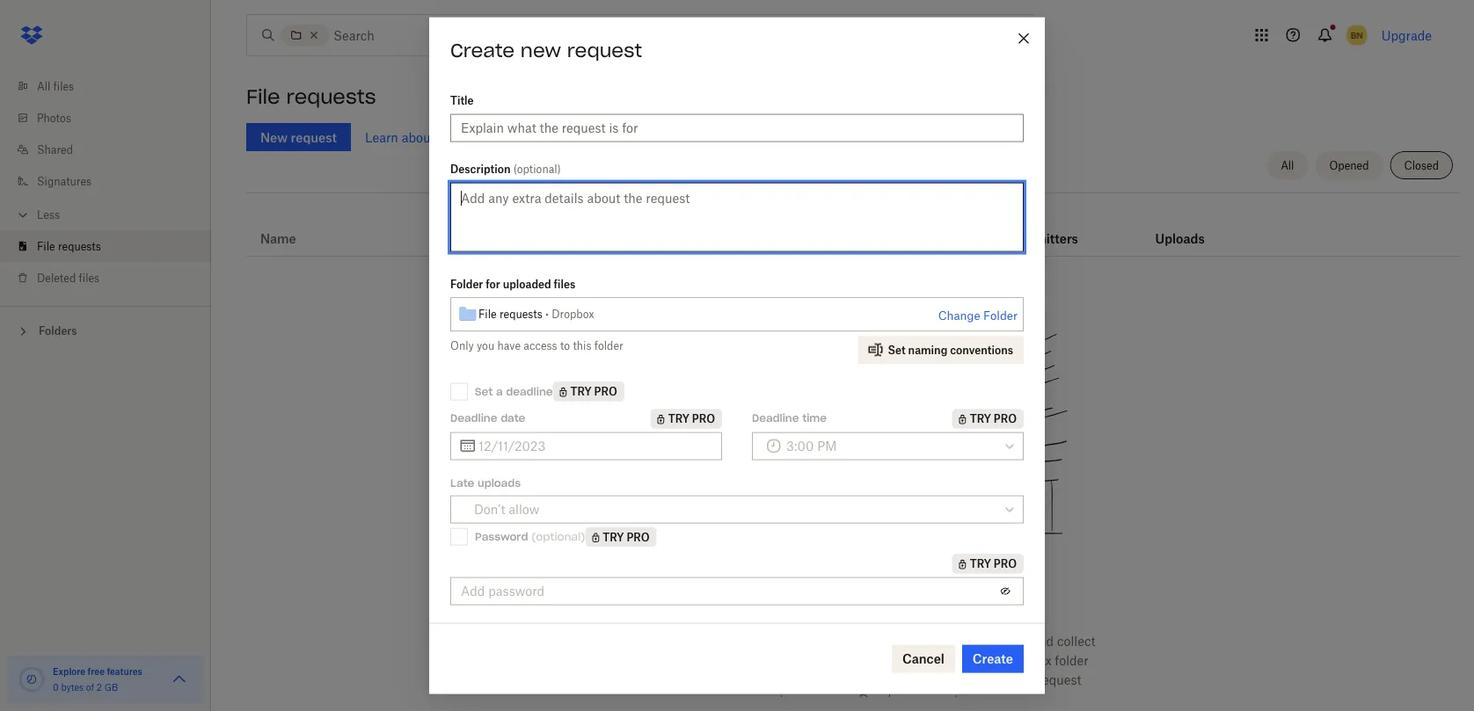 Task type: locate. For each thing, give the bounding box(es) containing it.
create down 'or'
[[973, 652, 1013, 667]]

folder inside request files from anyone, whether they have a dropbox account or not, and collect them in your dropbox. files will be automatically organized into a dropbox folder you choose. your privacy is important, so those who upload to your file request cannot access your dropbox account.
[[1055, 653, 1089, 668]]

1 horizontal spatial a
[[879, 634, 886, 649]]

2 vertical spatial a
[[992, 653, 999, 668]]

requests
[[286, 84, 376, 109], [460, 130, 510, 145], [58, 240, 101, 253], [500, 308, 543, 321]]

folder up the conventions
[[984, 308, 1018, 323]]

explore
[[53, 666, 85, 677]]

1 horizontal spatial column header
[[1156, 207, 1226, 249]]

folder left the 'for'
[[450, 278, 483, 291]]

signatures link
[[14, 165, 211, 197]]

1 vertical spatial set
[[475, 385, 493, 398]]

1 horizontal spatial all
[[1281, 159, 1294, 172]]

0 horizontal spatial request
[[567, 39, 642, 63]]

all up photos
[[37, 80, 50, 93]]

0 horizontal spatial a
[[496, 385, 503, 398]]

from up dropbox.
[[689, 634, 717, 649]]

your down the so
[[830, 692, 856, 707]]

requests up learn
[[286, 84, 376, 109]]

for
[[486, 278, 500, 291]]

0 horizontal spatial all
[[37, 80, 50, 93]]

none text field inside create new request "dialog"
[[479, 437, 712, 456]]

into
[[966, 653, 989, 668]]

( right description
[[514, 163, 517, 176]]

1 horizontal spatial to
[[973, 673, 984, 688]]

files inside request files from anyone, whether they have a dropbox account or not, and collect them in your dropbox. files will be automatically organized into a dropbox folder you choose. your privacy is important, so those who upload to your file request cannot access your dropbox account.
[[662, 634, 686, 649]]

all inside button
[[1281, 159, 1294, 172]]

0 vertical spatial all
[[37, 80, 50, 93]]

0 horizontal spatial to
[[560, 339, 570, 352]]

folder inside create new request "dialog"
[[594, 339, 623, 352]]

to
[[560, 339, 570, 352], [973, 673, 984, 688]]

access
[[524, 339, 557, 352], [788, 692, 827, 707]]

1 vertical spatial file
[[1016, 673, 1034, 688]]

1 horizontal spatial you
[[625, 673, 646, 688]]

to down into
[[973, 673, 984, 688]]

1 vertical spatial file
[[37, 240, 55, 253]]

you inside create new request "dialog"
[[477, 339, 495, 352]]

)
[[557, 163, 561, 176], [581, 530, 585, 544]]

all inside list
[[37, 80, 50, 93]]

file inside create new request "dialog"
[[479, 308, 497, 321]]

file requests up deleted files
[[37, 240, 101, 253]]

requests up deleted files
[[58, 240, 101, 253]]

deleted files link
[[14, 262, 211, 294]]

1 horizontal spatial folder
[[1055, 653, 1089, 668]]

1 horizontal spatial have
[[848, 634, 875, 649]]

all for all files
[[37, 80, 50, 93]]

request right new
[[567, 39, 642, 63]]

this
[[573, 339, 592, 352]]

have up automatically
[[848, 634, 875, 649]]

file down not,
[[1016, 673, 1034, 688]]

have
[[497, 339, 521, 352], [848, 634, 875, 649]]

2
[[97, 682, 102, 693]]

1 vertical spatial folder
[[984, 308, 1018, 323]]

you inside request files from anyone, whether they have a dropbox account or not, and collect them in your dropbox. files will be automatically organized into a dropbox folder you choose. your privacy is important, so those who upload to your file request cannot access your dropbox account.
[[625, 673, 646, 688]]

0 horizontal spatial set
[[475, 385, 493, 398]]

1 vertical spatial create
[[973, 652, 1013, 667]]

file inside request files from anyone, whether they have a dropbox account or not, and collect them in your dropbox. files will be automatically organized into a dropbox folder you choose. your privacy is important, so those who upload to your file request cannot access your dropbox account.
[[1016, 673, 1034, 688]]

files inside create new request "dialog"
[[554, 278, 576, 291]]

create inside button
[[973, 652, 1013, 667]]

optional
[[517, 163, 557, 176], [536, 530, 581, 544]]

0 vertical spatial (
[[514, 163, 517, 176]]

1 vertical spatial folder
[[1055, 653, 1089, 668]]

0 vertical spatial you
[[477, 339, 495, 352]]

folder for uploaded files
[[450, 278, 576, 291]]

upgrade
[[1382, 28, 1432, 43]]

0 vertical spatial your
[[666, 653, 691, 668]]

0 horizontal spatial (
[[514, 163, 517, 176]]

whether
[[768, 634, 816, 649]]

files
[[53, 80, 74, 93], [79, 271, 100, 285], [554, 278, 576, 291], [662, 634, 686, 649]]

deadline for deadline time
[[752, 412, 799, 425]]

folder right this
[[594, 339, 623, 352]]

folder
[[594, 339, 623, 352], [1055, 653, 1089, 668]]

files right deleted
[[79, 271, 100, 285]]

deadline date
[[450, 412, 525, 425]]

) right password
[[581, 530, 585, 544]]

file requests inside list item
[[37, 240, 101, 253]]

try
[[570, 385, 592, 399], [668, 412, 690, 426], [970, 412, 991, 426], [603, 531, 624, 544], [970, 558, 991, 571]]

column header
[[1011, 207, 1081, 249], [1156, 207, 1226, 249]]

1 deadline from the left
[[450, 412, 497, 425]]

all
[[37, 80, 50, 93], [1281, 159, 1294, 172]]

0 vertical spatial create
[[450, 39, 515, 63]]

0 horizontal spatial folder
[[450, 278, 483, 291]]

files right uploaded
[[554, 278, 576, 291]]

is
[[772, 673, 781, 688]]

all left the opened button
[[1281, 159, 1294, 172]]

1 vertical spatial (
[[532, 530, 536, 544]]

late uploads
[[450, 476, 521, 490]]

file right about
[[439, 130, 456, 145]]

optional right description
[[517, 163, 557, 176]]

1 horizontal spatial from
[[858, 589, 906, 614]]

1 vertical spatial from
[[689, 634, 717, 649]]

None text field
[[479, 437, 712, 456]]

change
[[938, 308, 981, 323]]

1 horizontal spatial deadline
[[752, 412, 799, 425]]

from inside request files from anyone, whether they have a dropbox account or not, and collect them in your dropbox. files will be automatically organized into a dropbox folder you choose. your privacy is important, so those who upload to your file request cannot access your dropbox account.
[[689, 634, 717, 649]]

optional right password
[[536, 530, 581, 544]]

1 horizontal spatial file
[[1016, 673, 1034, 688]]

file requests list item
[[0, 230, 211, 262]]

dropbox right •
[[552, 308, 594, 321]]

access down file requests • dropbox
[[524, 339, 557, 352]]

pro
[[594, 385, 617, 399], [692, 412, 715, 426], [994, 412, 1017, 426], [627, 531, 650, 544], [994, 558, 1017, 571]]

title
[[450, 94, 474, 107]]

create for create
[[973, 652, 1013, 667]]

set naming conventions button
[[858, 336, 1024, 364]]

0 horizontal spatial file
[[439, 130, 456, 145]]

file
[[439, 130, 456, 145], [1016, 673, 1034, 688]]

0 vertical spatial request
[[567, 39, 642, 63]]

to inside create new request "dialog"
[[560, 339, 570, 352]]

2 horizontal spatial file
[[479, 308, 497, 321]]

1 vertical spatial access
[[788, 692, 827, 707]]

folder down collect
[[1055, 653, 1089, 668]]

only
[[450, 339, 474, 352]]

files up in
[[662, 634, 686, 649]]

to inside request files from anyone, whether they have a dropbox account or not, and collect them in your dropbox. files will be automatically organized into a dropbox folder you choose. your privacy is important, so those who upload to your file request cannot access your dropbox account.
[[973, 673, 984, 688]]

file
[[246, 84, 280, 109], [37, 240, 55, 253], [479, 308, 497, 321]]

0 vertical spatial have
[[497, 339, 521, 352]]

(
[[514, 163, 517, 176], [532, 530, 536, 544]]

all files link
[[14, 70, 211, 102]]

0 horizontal spatial file
[[37, 240, 55, 253]]

request inside "dialog"
[[567, 39, 642, 63]]

) for description ( optional )
[[557, 163, 561, 176]]

1 vertical spatial your
[[987, 673, 1013, 688]]

pro trial element
[[855, 228, 883, 249], [553, 382, 624, 402], [651, 409, 722, 429], [953, 409, 1024, 429], [585, 527, 657, 547], [953, 554, 1024, 574]]

dropbox inside create new request "dialog"
[[552, 308, 594, 321]]

1 horizontal spatial request
[[1038, 673, 1082, 688]]

1 horizontal spatial file requests
[[246, 84, 376, 109]]

•
[[545, 308, 549, 321]]

you
[[477, 339, 495, 352], [625, 673, 646, 688]]

request
[[567, 39, 642, 63], [1038, 673, 1082, 688]]

account
[[942, 634, 988, 649]]

1 vertical spatial to
[[973, 673, 984, 688]]

gb
[[104, 682, 118, 693]]

dropbox down not,
[[1002, 653, 1052, 668]]

a up 'deadline date'
[[496, 385, 503, 398]]

less
[[37, 208, 60, 221]]

explore free features 0 bytes of 2 gb
[[53, 666, 142, 693]]

0 horizontal spatial access
[[524, 339, 557, 352]]

requests left •
[[500, 308, 543, 321]]

1 vertical spatial file requests
[[37, 240, 101, 253]]

be
[[805, 653, 820, 668]]

closed
[[1405, 159, 1439, 172]]

1 vertical spatial optional
[[536, 530, 581, 544]]

file requests up learn
[[246, 84, 376, 109]]

1 column header from the left
[[1011, 207, 1081, 249]]

try pro
[[570, 385, 617, 399], [668, 412, 715, 426], [970, 412, 1017, 426], [603, 531, 650, 544], [970, 558, 1017, 571]]

optional for description ( optional )
[[517, 163, 557, 176]]

deadline left date
[[450, 412, 497, 425]]

0 horizontal spatial )
[[557, 163, 561, 176]]

1 horizontal spatial file
[[246, 84, 280, 109]]

set left naming
[[888, 344, 906, 357]]

so
[[849, 673, 863, 688]]

0 vertical spatial )
[[557, 163, 561, 176]]

2 horizontal spatial your
[[987, 673, 1013, 688]]

to left this
[[560, 339, 570, 352]]

create new request dialog
[[429, 17, 1045, 694]]

change folder
[[938, 308, 1018, 323]]

have inside request files from anyone, whether they have a dropbox account or not, and collect them in your dropbox. files will be automatically organized into a dropbox folder you choose. your privacy is important, so those who upload to your file request cannot access your dropbox account.
[[848, 634, 875, 649]]

create new request
[[450, 39, 642, 63]]

2 deadline from the left
[[752, 412, 799, 425]]

from for anyone,
[[689, 634, 717, 649]]

privacy
[[726, 673, 768, 688]]

( for password
[[532, 530, 536, 544]]

request down and
[[1038, 673, 1082, 688]]

set up 'deadline date'
[[475, 385, 493, 398]]

deadline
[[450, 412, 497, 425], [752, 412, 799, 425]]

a up automatically
[[879, 634, 886, 649]]

0 horizontal spatial file requests
[[37, 240, 101, 253]]

requests up description
[[460, 130, 510, 145]]

your up 'choose.'
[[666, 653, 691, 668]]

0 vertical spatial to
[[560, 339, 570, 352]]

file requests
[[246, 84, 376, 109], [37, 240, 101, 253]]

0 vertical spatial optional
[[517, 163, 557, 176]]

signatures
[[37, 175, 92, 188]]

a
[[496, 385, 503, 398], [879, 634, 886, 649], [992, 653, 999, 668]]

access down important,
[[788, 692, 827, 707]]

dropbox.
[[695, 653, 747, 668]]

Title text field
[[461, 118, 1013, 138]]

0 vertical spatial from
[[858, 589, 906, 614]]

row
[[246, 200, 1460, 257]]

0 vertical spatial file
[[439, 130, 456, 145]]

bytes
[[61, 682, 84, 693]]

1 vertical spatial )
[[581, 530, 585, 544]]

files for request files from anyone, whether they have a dropbox account or not, and collect them in your dropbox. files will be automatically organized into a dropbox folder you choose. your privacy is important, so those who upload to your file request cannot access your dropbox account.
[[662, 634, 686, 649]]

deadline
[[506, 385, 553, 398]]

0 horizontal spatial deadline
[[450, 412, 497, 425]]

files for deleted files
[[79, 271, 100, 285]]

set inside button
[[888, 344, 906, 357]]

2 vertical spatial file
[[479, 308, 497, 321]]

0 horizontal spatial have
[[497, 339, 521, 352]]

date
[[501, 412, 525, 425]]

2 horizontal spatial a
[[992, 653, 999, 668]]

name
[[260, 231, 296, 246]]

your down into
[[987, 673, 1013, 688]]

1 vertical spatial you
[[625, 673, 646, 688]]

deadline left the time
[[752, 412, 799, 425]]

you right 'only'
[[477, 339, 495, 352]]

have down file requests • dropbox
[[497, 339, 521, 352]]

list
[[0, 60, 211, 306]]

1 horizontal spatial create
[[973, 652, 1013, 667]]

set naming conventions
[[888, 344, 1013, 357]]

closed button
[[1391, 151, 1453, 179]]

1 horizontal spatial set
[[888, 344, 906, 357]]

( right password
[[532, 530, 536, 544]]

) right description
[[557, 163, 561, 176]]

all files
[[37, 80, 74, 93]]

2 column header from the left
[[1156, 207, 1226, 249]]

learn about file requests
[[365, 130, 510, 145]]

a right into
[[992, 653, 999, 668]]

1 vertical spatial request
[[1038, 673, 1082, 688]]

collect
[[1057, 634, 1096, 649]]

1 vertical spatial all
[[1281, 159, 1294, 172]]

uploaded
[[503, 278, 551, 291]]

will
[[781, 653, 802, 668]]

1 horizontal spatial your
[[830, 692, 856, 707]]

2 vertical spatial your
[[830, 692, 856, 707]]

folders
[[39, 325, 77, 338]]

create up title
[[450, 39, 515, 63]]

requests inside create new request "dialog"
[[500, 308, 543, 321]]

1 horizontal spatial (
[[532, 530, 536, 544]]

0 horizontal spatial from
[[689, 634, 717, 649]]

1 horizontal spatial access
[[788, 692, 827, 707]]

dropbox down those
[[859, 692, 909, 707]]

0 vertical spatial a
[[496, 385, 503, 398]]

naming
[[908, 344, 948, 357]]

files up photos
[[53, 80, 74, 93]]

quota usage element
[[18, 666, 46, 694]]

0 horizontal spatial column header
[[1011, 207, 1081, 249]]

0 horizontal spatial folder
[[594, 339, 623, 352]]

0 horizontal spatial create
[[450, 39, 515, 63]]

features
[[107, 666, 142, 677]]

1 horizontal spatial )
[[581, 530, 585, 544]]

your
[[666, 653, 691, 668], [987, 673, 1013, 688], [830, 692, 856, 707]]

optional for password ( optional )
[[536, 530, 581, 544]]

dropbox
[[552, 308, 594, 321], [889, 634, 938, 649], [1002, 653, 1052, 668], [859, 692, 909, 707]]

0 vertical spatial set
[[888, 344, 906, 357]]

1 vertical spatial have
[[848, 634, 875, 649]]

from up automatically
[[858, 589, 906, 614]]

1 horizontal spatial folder
[[984, 308, 1018, 323]]

0 vertical spatial folder
[[594, 339, 623, 352]]

row containing name
[[246, 200, 1460, 257]]

0 vertical spatial access
[[524, 339, 557, 352]]

0 horizontal spatial you
[[477, 339, 495, 352]]

who
[[901, 673, 926, 688]]

you down them
[[625, 673, 646, 688]]



Task type: describe. For each thing, give the bounding box(es) containing it.
late
[[450, 476, 474, 490]]

them
[[618, 653, 648, 668]]

they
[[820, 634, 845, 649]]

anyone,
[[720, 634, 765, 649]]

0
[[53, 682, 59, 693]]

about
[[402, 130, 435, 145]]

0 horizontal spatial your
[[666, 653, 691, 668]]

those
[[866, 673, 898, 688]]

( for description
[[514, 163, 517, 176]]

opened button
[[1316, 151, 1383, 179]]

0 vertical spatial file requests
[[246, 84, 376, 109]]

only you have access to this folder
[[450, 339, 623, 352]]

created button
[[576, 228, 648, 249]]

access inside create new request "dialog"
[[524, 339, 557, 352]]

set for set naming conventions
[[888, 344, 906, 357]]

request inside request files from anyone, whether they have a dropbox account or not, and collect them in your dropbox. files will be automatically organized into a dropbox folder you choose. your privacy is important, so those who upload to your file request cannot access your dropbox account.
[[1038, 673, 1082, 688]]

folders button
[[0, 318, 211, 344]]

need
[[686, 589, 739, 614]]

request files from anyone, whether they have a dropbox account or not, and collect them in your dropbox. files will be automatically organized into a dropbox folder you choose. your privacy is important, so those who upload to your file request cannot access your dropbox account.
[[611, 634, 1096, 707]]

requests inside list item
[[58, 240, 101, 253]]

all for all
[[1281, 159, 1294, 172]]

organized
[[905, 653, 963, 668]]

password ( optional )
[[475, 530, 585, 544]]

description
[[450, 163, 511, 176]]

need something from someone?
[[686, 589, 1021, 614]]

file requests link
[[14, 230, 211, 262]]

photos
[[37, 111, 71, 124]]

of
[[86, 682, 94, 693]]

all button
[[1267, 151, 1309, 179]]

shared
[[37, 143, 73, 156]]

less image
[[14, 206, 32, 224]]

uploads
[[478, 476, 521, 490]]

dropbox image
[[14, 18, 49, 53]]

cannot
[[744, 692, 784, 707]]

request
[[611, 634, 659, 649]]

dropbox up cancel
[[889, 634, 938, 649]]

deadline for deadline date
[[450, 412, 497, 425]]

list containing all files
[[0, 60, 211, 306]]

0 vertical spatial file
[[246, 84, 280, 109]]

choose.
[[649, 673, 693, 688]]

someone?
[[912, 589, 1021, 614]]

created
[[576, 231, 624, 246]]

photos link
[[14, 102, 211, 134]]

new
[[521, 39, 561, 63]]

deleted
[[37, 271, 76, 285]]

deleted files
[[37, 271, 100, 285]]

file inside file requests link
[[37, 240, 55, 253]]

0 vertical spatial folder
[[450, 278, 483, 291]]

and
[[1032, 634, 1054, 649]]

have inside create new request "dialog"
[[497, 339, 521, 352]]

file requests • dropbox
[[479, 308, 594, 321]]

or
[[992, 634, 1004, 649]]

time
[[802, 412, 827, 425]]

important,
[[785, 673, 846, 688]]

) for password ( optional )
[[581, 530, 585, 544]]

in
[[651, 653, 662, 668]]

your
[[697, 673, 723, 688]]

description ( optional )
[[450, 163, 561, 176]]

automatically
[[823, 653, 902, 668]]

change folder button
[[938, 305, 1018, 326]]

Add any extra details about the request text field
[[450, 183, 1024, 252]]

something
[[745, 589, 852, 614]]

from for someone?
[[858, 589, 906, 614]]

create for create new request
[[450, 39, 515, 63]]

Add password password field
[[461, 582, 991, 601]]

upload
[[929, 673, 969, 688]]

learn
[[365, 130, 398, 145]]

shared link
[[14, 134, 211, 165]]

cancel button
[[892, 645, 955, 673]]

upgrade link
[[1382, 28, 1432, 43]]

1 vertical spatial a
[[879, 634, 886, 649]]

access inside request files from anyone, whether they have a dropbox account or not, and collect them in your dropbox. files will be automatically organized into a dropbox folder you choose. your privacy is important, so those who upload to your file request cannot access your dropbox account.
[[788, 692, 827, 707]]

files
[[751, 653, 778, 668]]

set a deadline
[[475, 385, 553, 398]]

set for set a deadline
[[475, 385, 493, 398]]

files for all files
[[53, 80, 74, 93]]

account.
[[912, 692, 962, 707]]

conventions
[[950, 344, 1013, 357]]

deadline time
[[752, 412, 827, 425]]

not,
[[1007, 634, 1029, 649]]

create button
[[962, 645, 1024, 673]]

a inside "dialog"
[[496, 385, 503, 398]]

learn about file requests link
[[365, 130, 510, 145]]

folder inside button
[[984, 308, 1018, 323]]

cancel
[[903, 652, 945, 667]]

opened
[[1330, 159, 1369, 172]]



Task type: vqa. For each thing, say whether or not it's contained in the screenshot.
Video to the bottom
no



